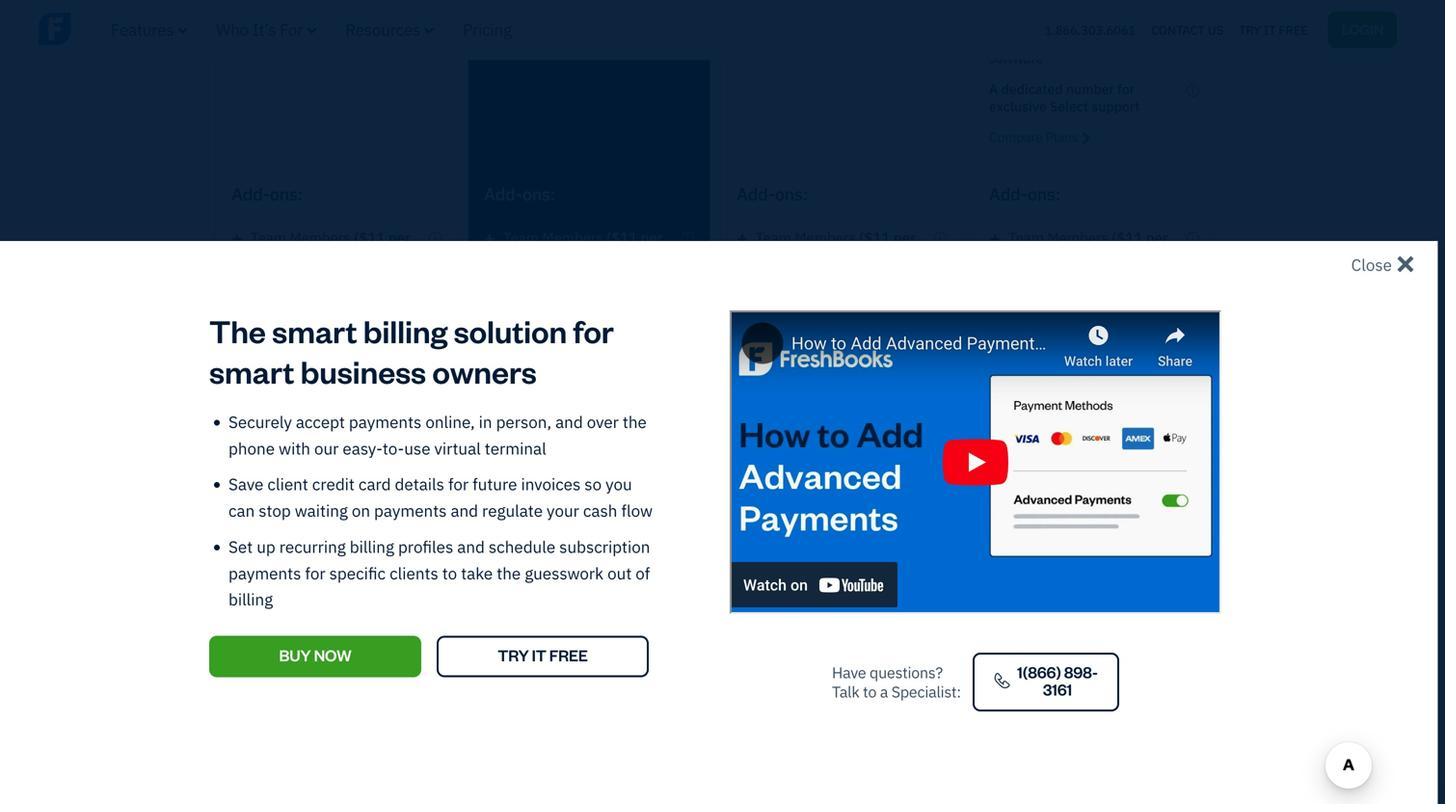 Task type: locate. For each thing, give the bounding box(es) containing it.
recurring
[[279, 536, 346, 557]]

buy inside the smart billing solution for smart business owners document
[[279, 645, 311, 666]]

who
[[216, 19, 249, 40]]

the
[[623, 411, 647, 433], [497, 563, 521, 584]]

3 ($11 per user per month) from the left
[[756, 228, 916, 265]]

user up ($20 per month)
[[756, 246, 785, 265]]

2 add- from the left
[[484, 183, 523, 205]]

1 horizontal spatial or buy now
[[805, 450, 879, 469]]

with
[[279, 438, 311, 459]]

1 specialists from the left
[[251, 347, 323, 365]]

members
[[290, 228, 351, 247], [542, 228, 603, 247], [795, 228, 856, 247], [1048, 228, 1109, 247]]

+ gusto payroll up owners
[[484, 325, 593, 350]]

profiles
[[398, 536, 454, 557]]

a dedicated number for exclusive select support
[[990, 80, 1140, 115]]

learn
[[343, 347, 377, 365], [595, 347, 630, 365], [848, 347, 882, 365], [1101, 347, 1135, 365]]

use
[[404, 438, 431, 459]]

talk to a specialist
[[1010, 409, 1180, 429]]

0 horizontal spatial or
[[300, 450, 313, 469]]

0 horizontal spatial the
[[497, 563, 521, 584]]

smart right the
[[272, 310, 357, 351]]

set
[[229, 536, 253, 557]]

now inside the smart billing solution for smart business owners document
[[314, 645, 352, 666]]

a right have
[[880, 682, 888, 702]]

it
[[1264, 21, 1276, 38]]

1 (talk to our specialists to learn more) from the left
[[251, 328, 420, 365]]

0 horizontal spatial talk
[[832, 682, 860, 702]]

payments down details
[[374, 500, 447, 521]]

1 vertical spatial and
[[451, 500, 478, 521]]

3 specialists from the left
[[756, 347, 828, 365]]

(talk down the '(included)' link
[[1098, 328, 1129, 347]]

a inside have questions? talk to a specialist:
[[880, 682, 888, 702]]

(talk to our specialists to learn more) down ($20 per month)
[[756, 328, 925, 365]]

2 or from the left
[[805, 450, 818, 469]]

and up the take
[[457, 536, 485, 557]]

2 ($11 from the left
[[607, 228, 638, 247]]

2 vertical spatial payments
[[229, 563, 301, 584]]

save
[[229, 474, 264, 495]]

(talk to our specialists to learn more) up accept
[[251, 328, 420, 365]]

(included)
[[1009, 296, 1078, 315]]

+ team members
[[231, 225, 354, 250], [484, 225, 603, 250], [737, 225, 860, 250], [990, 225, 1112, 250]]

1(866) 898- 3161
[[1018, 662, 1098, 700]]

(talk down ($20 per month) link
[[846, 328, 876, 347]]

4 user from the left
[[1009, 246, 1038, 265]]

cookie consent banner dialog
[[14, 567, 304, 790]]

($20
[[891, 278, 922, 297]]

4 more) from the left
[[1138, 347, 1178, 365]]

support
[[1092, 97, 1140, 115]]

1 gusto from the left
[[251, 328, 289, 347]]

compare plans
[[990, 128, 1079, 146]]

gusto down ($20 per month)
[[756, 328, 794, 347]]

try it free link
[[231, 400, 442, 441], [484, 400, 694, 441], [737, 400, 947, 441], [437, 636, 649, 678]]

over
[[587, 411, 619, 433]]

0 horizontal spatial buy
[[279, 645, 311, 666]]

(talk
[[340, 328, 370, 347], [593, 328, 623, 347], [846, 328, 876, 347], [1098, 328, 1129, 347]]

2 vertical spatial billing
[[229, 589, 273, 610]]

($20 per month)
[[756, 278, 922, 315]]

client
[[268, 474, 308, 495]]

or
[[300, 450, 313, 469], [805, 450, 818, 469]]

online,
[[426, 411, 475, 433]]

2 + gusto payroll from the left
[[484, 325, 593, 350]]

4 team from the left
[[1009, 228, 1044, 247]]

1 members from the left
[[290, 228, 351, 247]]

1 + team members from the left
[[231, 225, 354, 250]]

1(866)
[[1018, 662, 1062, 682]]

credit
[[312, 474, 355, 495]]

payments inside save client credit card details for future invoices so you can stop waiting on payments and regulate your cash flow
[[374, 500, 447, 521]]

4 payroll from the left
[[1051, 328, 1095, 347]]

1 horizontal spatial the
[[623, 411, 647, 433]]

3 (talk from the left
[[846, 328, 876, 347]]

and
[[556, 411, 583, 433], [451, 500, 478, 521], [457, 536, 485, 557]]

buy
[[316, 450, 341, 469], [822, 450, 846, 469], [279, 645, 311, 666]]

(talk up 'business' at the top left of the page
[[340, 328, 370, 347]]

per
[[389, 228, 411, 247], [641, 228, 663, 247], [894, 228, 916, 247], [1147, 228, 1169, 247], [283, 246, 305, 265], [536, 246, 558, 265], [789, 246, 811, 265], [1041, 246, 1064, 265], [756, 296, 778, 315]]

learn down the '(included)' link
[[1101, 347, 1135, 365]]

2 learn from the left
[[595, 347, 630, 365]]

for
[[1118, 80, 1135, 98], [573, 310, 614, 351], [448, 474, 469, 495], [305, 563, 326, 584]]

help migrating from other software
[[990, 32, 1149, 67]]

or buy now
[[300, 450, 373, 469], [805, 450, 879, 469]]

user up (included)
[[1009, 246, 1038, 265]]

payments down up
[[229, 563, 301, 584]]

try it free
[[1239, 21, 1308, 38]]

4 ons: from the left
[[1028, 183, 1061, 205]]

close
[[1352, 254, 1393, 275]]

resources link
[[346, 19, 434, 40]]

1 horizontal spatial talk
[[1010, 409, 1050, 429]]

specialists down ($20 per month)
[[756, 347, 828, 365]]

0 vertical spatial talk
[[1010, 409, 1050, 429]]

gusto up securely
[[251, 328, 289, 347]]

payroll down (included)
[[1051, 328, 1095, 347]]

0 vertical spatial the
[[623, 411, 647, 433]]

freshbooks logo image
[[39, 10, 188, 47]]

3 user from the left
[[756, 246, 785, 265]]

you
[[606, 474, 632, 495]]

user up solution
[[503, 246, 533, 265]]

payroll up over
[[545, 328, 590, 347]]

(talk up over
[[593, 328, 623, 347]]

number
[[1067, 80, 1115, 98]]

smart
[[272, 310, 357, 351], [209, 351, 294, 392]]

payroll up 'business' at the top left of the page
[[293, 328, 337, 347]]

3 add- from the left
[[737, 183, 775, 205]]

1 vertical spatial billing
[[350, 536, 394, 557]]

2 (talk from the left
[[593, 328, 623, 347]]

0 vertical spatial payments
[[349, 411, 422, 433]]

1 ons: from the left
[[270, 183, 303, 205]]

a left specialist
[[1077, 409, 1088, 429]]

payments up to-
[[349, 411, 422, 433]]

3 ons: from the left
[[775, 183, 808, 205]]

and left over
[[556, 411, 583, 433]]

1 horizontal spatial or
[[805, 450, 818, 469]]

3 more) from the left
[[886, 347, 925, 365]]

2 add-ons: from the left
[[484, 183, 556, 205]]

+ gusto payroll up 'business' at the top left of the page
[[231, 325, 337, 350]]

1 (talk from the left
[[340, 328, 370, 347]]

+ gusto payroll down ($20 per month)
[[737, 325, 843, 350]]

i
[[1192, 36, 1195, 48], [1192, 84, 1195, 96], [434, 232, 437, 244], [687, 232, 689, 244], [940, 232, 942, 244], [1192, 232, 1195, 244], [434, 332, 437, 344], [940, 332, 942, 344], [1192, 332, 1195, 344]]

1 vertical spatial talk
[[832, 682, 860, 702]]

our
[[391, 328, 413, 347], [644, 328, 666, 347], [896, 328, 918, 347], [1149, 328, 1171, 347], [314, 438, 339, 459]]

payments inside the set up recurring billing profiles and schedule subscription payments for specific clients to take the guesswork out of billing
[[229, 563, 301, 584]]

it inside the smart billing solution for smart business owners document
[[532, 645, 547, 666]]

add-
[[231, 183, 270, 205], [484, 183, 523, 205], [737, 183, 775, 205], [990, 183, 1028, 205]]

+ gusto payroll down (included)
[[990, 325, 1095, 350]]

1 or buy now from the left
[[300, 450, 373, 469]]

and down "future"
[[451, 500, 478, 521]]

the right over
[[623, 411, 647, 433]]

payroll
[[293, 328, 337, 347], [545, 328, 590, 347], [798, 328, 843, 347], [1051, 328, 1095, 347]]

other
[[1116, 32, 1149, 50]]

specialist
[[1091, 409, 1180, 429]]

for down virtual
[[448, 474, 469, 495]]

terminal
[[485, 438, 547, 459]]

0 horizontal spatial or buy now
[[300, 450, 373, 469]]

($11 per user per month)
[[251, 228, 411, 265], [503, 228, 663, 265], [756, 228, 916, 265], [1009, 228, 1169, 265]]

for down recurring
[[305, 563, 326, 584]]

free inside the smart billing solution for smart business owners document
[[549, 645, 588, 666]]

(talk to our specialists to learn more)
[[251, 328, 420, 365], [503, 328, 672, 365], [756, 328, 925, 365], [1009, 328, 1178, 365]]

3 team from the left
[[756, 228, 792, 247]]

learn down ($20 per month) link
[[848, 347, 882, 365]]

4 + team members from the left
[[990, 225, 1112, 250]]

team
[[251, 228, 286, 247], [503, 228, 539, 247], [756, 228, 792, 247], [1009, 228, 1044, 247]]

1 add- from the left
[[231, 183, 270, 205]]

0 vertical spatial a
[[1077, 409, 1088, 429]]

gusto up owners
[[503, 328, 542, 347]]

4 ($11 from the left
[[1112, 228, 1143, 247]]

1 vertical spatial payments
[[374, 500, 447, 521]]

2 gusto from the left
[[503, 328, 542, 347]]

2 (talk to our specialists to learn more) from the left
[[503, 328, 672, 365]]

why
[[417, 566, 485, 609]]

the smart billing solution for smart business owners
[[209, 310, 614, 392]]

1 vertical spatial the
[[497, 563, 521, 584]]

login link
[[1329, 11, 1397, 48]]

payroll down ($20 per month)
[[798, 328, 843, 347]]

for inside a dedicated number for exclusive select support
[[1118, 80, 1135, 98]]

specialists up securely
[[251, 347, 323, 365]]

4 add-ons: from the left
[[990, 183, 1061, 205]]

out
[[608, 563, 632, 584]]

2 horizontal spatial buy
[[822, 450, 846, 469]]

learn up accept
[[343, 347, 377, 365]]

subscription
[[560, 536, 650, 557]]

+ gusto payroll
[[231, 325, 337, 350], [484, 325, 593, 350], [737, 325, 843, 350], [990, 325, 1095, 350]]

2 specialists from the left
[[503, 347, 575, 365]]

card
[[359, 474, 391, 495]]

(talk to our specialists to learn more) down the '(included)' link
[[1009, 328, 1178, 365]]

dedicated
[[1002, 80, 1063, 98]]

(talk to our specialists to learn more) up over
[[503, 328, 672, 365]]

0 horizontal spatial a
[[880, 682, 888, 702]]

1 vertical spatial a
[[880, 682, 888, 702]]

4 add- from the left
[[990, 183, 1028, 205]]

business
[[492, 566, 626, 609]]

gusto
[[251, 328, 289, 347], [503, 328, 542, 347], [756, 328, 794, 347], [1009, 328, 1047, 347]]

2 user from the left
[[503, 246, 533, 265]]

specialists down (included)
[[1009, 347, 1081, 365]]

business
[[301, 351, 426, 392]]

4 gusto from the left
[[1009, 328, 1047, 347]]

billing inside the smart billing solution for smart business owners
[[363, 310, 448, 351]]

try it free inside the smart billing solution for smart business owners document
[[498, 645, 588, 666]]

for right solution
[[573, 310, 614, 351]]

our inside securely accept payments online, in person, and over the phone with our easy-to-use virtual terminal
[[314, 438, 339, 459]]

gusto down (included)
[[1009, 328, 1047, 347]]

2 team from the left
[[503, 228, 539, 247]]

2 vertical spatial and
[[457, 536, 485, 557]]

0 vertical spatial and
[[556, 411, 583, 433]]

compare
[[990, 128, 1043, 146]]

learn up over
[[595, 347, 630, 365]]

user up the
[[251, 246, 280, 265]]

for right the number
[[1118, 80, 1135, 98]]

securely
[[229, 411, 292, 433]]

specialists up person,
[[503, 347, 575, 365]]

0 vertical spatial billing
[[363, 310, 448, 351]]

accept
[[296, 411, 345, 433]]

have questions? talk to a specialist:
[[832, 663, 961, 702]]

the down schedule
[[497, 563, 521, 584]]

3 ($11 from the left
[[860, 228, 890, 247]]



Task type: describe. For each thing, give the bounding box(es) containing it.
1 user from the left
[[251, 246, 280, 265]]

on
[[352, 500, 370, 521]]

2 + team members from the left
[[484, 225, 603, 250]]

compare plans link
[[990, 128, 1090, 146]]

to inside the set up recurring billing profiles and schedule subscription payments for specific clients to take the guesswork out of billing
[[442, 563, 457, 584]]

3 + team members from the left
[[737, 225, 860, 250]]

the inside securely accept payments online, in person, and over the phone with our easy-to-use virtual terminal
[[623, 411, 647, 433]]

1 add-ons: from the left
[[231, 183, 303, 205]]

try it free link inside the smart billing solution for smart business owners document
[[437, 636, 649, 678]]

talk inside have questions? talk to a specialist:
[[832, 682, 860, 702]]

resources
[[346, 19, 421, 40]]

4 members from the left
[[1048, 228, 1109, 247]]

virtual
[[435, 438, 481, 459]]

us
[[1208, 21, 1224, 38]]

try it free link
[[1239, 17, 1308, 42]]

payments inside securely accept payments online, in person, and over the phone with our easy-to-use virtual terminal
[[349, 411, 422, 433]]

solution
[[454, 310, 567, 351]]

per inside ($20 per month)
[[756, 296, 778, 315]]

month) inside ($20 per month)
[[782, 296, 830, 315]]

2 ons: from the left
[[523, 183, 556, 205]]

for
[[280, 19, 303, 40]]

select
[[1050, 97, 1089, 115]]

2 more) from the left
[[633, 347, 672, 365]]

4 learn from the left
[[1101, 347, 1135, 365]]

why business owners love freshbooks
[[417, 566, 1014, 609]]

3 (talk to our specialists to learn more) from the left
[[756, 328, 925, 365]]

migrating
[[1022, 32, 1080, 50]]

can
[[229, 500, 255, 521]]

3161
[[1043, 679, 1073, 700]]

so
[[585, 474, 602, 495]]

set up recurring billing profiles and schedule subscription payments for specific clients to take the guesswork out of billing
[[229, 536, 650, 610]]

1 or from the left
[[300, 450, 313, 469]]

898-
[[1065, 662, 1098, 682]]

($20 per month) link
[[756, 278, 947, 315]]

owners
[[432, 351, 537, 392]]

owners
[[632, 566, 749, 609]]

the
[[209, 310, 266, 351]]

3 learn from the left
[[848, 347, 882, 365]]

4 + gusto payroll from the left
[[990, 325, 1095, 350]]

help
[[990, 32, 1019, 50]]

smart up securely
[[209, 351, 294, 392]]

telephone alt image
[[994, 673, 1011, 689]]

phone
[[229, 438, 275, 459]]

flow
[[622, 500, 653, 521]]

buy now
[[279, 645, 352, 666]]

regulate
[[482, 500, 543, 521]]

who it's for link
[[216, 19, 317, 40]]

login
[[1342, 20, 1384, 38]]

for inside the smart billing solution for smart business owners
[[573, 310, 614, 351]]

to-
[[383, 438, 404, 459]]

contact us link
[[1152, 17, 1224, 42]]

software
[[990, 49, 1044, 67]]

take
[[461, 563, 493, 584]]

1 payroll from the left
[[293, 328, 337, 347]]

pricing
[[463, 19, 512, 40]]

the smart billing solution for smart business owners document
[[0, 27, 1431, 804]]

3 payroll from the left
[[798, 328, 843, 347]]

questions?
[[870, 663, 943, 683]]

from
[[1084, 32, 1113, 50]]

who it's for
[[216, 19, 303, 40]]

features
[[111, 19, 174, 40]]

close button
[[1346, 251, 1422, 279]]

guesswork
[[525, 563, 604, 584]]

and inside save client credit card details for future invoices so you can stop waiting on payments and regulate your cash flow
[[451, 500, 478, 521]]

and inside the set up recurring billing profiles and schedule subscription payments for specific clients to take the guesswork out of billing
[[457, 536, 485, 557]]

exclusive
[[990, 97, 1047, 115]]

1 horizontal spatial buy
[[316, 450, 341, 469]]

up
[[257, 536, 276, 557]]

4 ($11 per user per month) from the left
[[1009, 228, 1169, 265]]

freshbooks
[[835, 566, 1014, 609]]

a
[[990, 80, 998, 98]]

stop
[[259, 500, 291, 521]]

for inside the set up recurring billing profiles and schedule subscription payments for specific clients to take the guesswork out of billing
[[305, 563, 326, 584]]

of
[[636, 563, 650, 584]]

3 add-ons: from the left
[[737, 183, 808, 205]]

future
[[473, 474, 517, 495]]

in
[[479, 411, 492, 433]]

and inside securely accept payments online, in person, and over the phone with our easy-to-use virtual terminal
[[556, 411, 583, 433]]

easy-
[[343, 438, 383, 459]]

2 ($11 per user per month) from the left
[[503, 228, 663, 265]]

to inside have questions? talk to a specialist:
[[863, 682, 877, 702]]

the inside the set up recurring billing profiles and schedule subscription payments for specific clients to take the guesswork out of billing
[[497, 563, 521, 584]]

4 (talk to our specialists to learn more) from the left
[[1009, 328, 1178, 365]]

1 learn from the left
[[343, 347, 377, 365]]

clients
[[390, 563, 439, 584]]

2 payroll from the left
[[545, 328, 590, 347]]

features link
[[111, 19, 187, 40]]

1.866.303.6061
[[1045, 21, 1136, 38]]

1 more) from the left
[[380, 347, 420, 365]]

specialist:
[[892, 682, 961, 702]]

1.866.303.6061 link
[[1045, 21, 1136, 38]]

1 horizontal spatial a
[[1077, 409, 1088, 429]]

love
[[755, 566, 829, 609]]

1 ($11 from the left
[[354, 228, 385, 247]]

plans
[[1046, 128, 1079, 146]]

4 (talk from the left
[[1098, 328, 1129, 347]]

schedule
[[489, 536, 556, 557]]

contact
[[1152, 21, 1205, 38]]

have
[[832, 663, 867, 683]]

save client credit card details for future invoices so you can stop waiting on payments and regulate your cash flow
[[229, 474, 653, 521]]

waiting
[[295, 500, 348, 521]]

4 specialists from the left
[[1009, 347, 1081, 365]]

3 gusto from the left
[[756, 328, 794, 347]]

2 members from the left
[[542, 228, 603, 247]]

1 ($11 per user per month) from the left
[[251, 228, 411, 265]]

your
[[547, 500, 580, 521]]

invoices
[[521, 474, 581, 495]]

for inside save client credit card details for future invoices so you can stop waiting on payments and regulate your cash flow
[[448, 474, 469, 495]]

it's
[[253, 19, 276, 40]]

details
[[395, 474, 445, 495]]

1 team from the left
[[251, 228, 286, 247]]

3 + gusto payroll from the left
[[737, 325, 843, 350]]

try inside the smart billing solution for smart business owners document
[[498, 645, 529, 666]]

talk to a specialist link
[[990, 400, 1200, 441]]

pricing link
[[463, 19, 512, 40]]

specific
[[329, 563, 386, 584]]

2 or buy now from the left
[[805, 450, 879, 469]]

3 members from the left
[[795, 228, 856, 247]]

1 + gusto payroll from the left
[[231, 325, 337, 350]]



Task type: vqa. For each thing, say whether or not it's contained in the screenshot.
1st + Team Members from the right
yes



